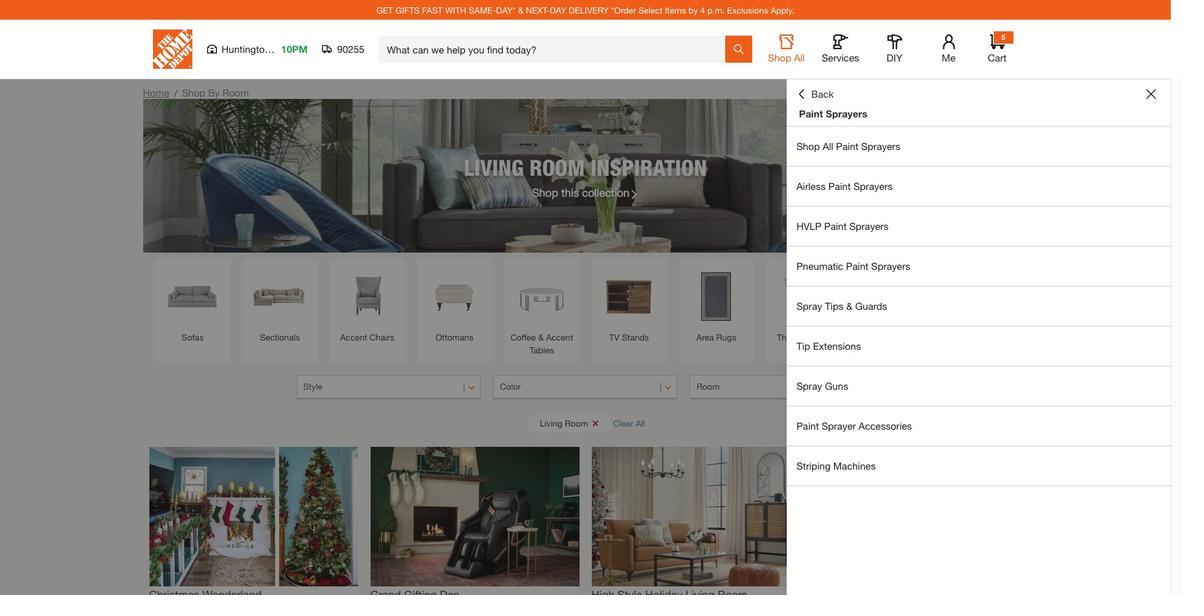 Task type: describe. For each thing, give the bounding box(es) containing it.
shop all paint sprayers link
[[787, 127, 1171, 166]]

extensions
[[813, 340, 861, 352]]

same-
[[469, 5, 496, 15]]

select
[[639, 5, 663, 15]]

hvlp paint sprayers
[[797, 220, 889, 232]]

huntington
[[222, 43, 270, 55]]

spray tips & guards link
[[787, 287, 1171, 326]]

services button
[[821, 34, 861, 64]]

ottomans
[[436, 332, 474, 342]]

sprayers down back
[[826, 108, 868, 119]]

this
[[562, 185, 579, 199]]

shop this collection
[[532, 185, 630, 199]]

living room button
[[528, 414, 612, 433]]

shop all
[[768, 52, 805, 63]]

paint right hvlp
[[825, 220, 847, 232]]

4
[[701, 5, 705, 15]]

all for shop all paint sprayers
[[823, 140, 834, 152]]

clear all button
[[613, 412, 645, 435]]

tip extensions
[[797, 340, 861, 352]]

shop right /
[[182, 87, 205, 98]]

What can we help you find today? search field
[[387, 36, 725, 62]]

me button
[[929, 34, 969, 64]]

style button
[[297, 375, 481, 400]]

tv stands
[[609, 332, 649, 342]]

paint down back button
[[799, 108, 823, 119]]

shop for shop all paint sprayers
[[797, 140, 820, 152]]

living room
[[540, 418, 588, 428]]

paint right pneumatic
[[846, 260, 869, 272]]

pneumatic paint sprayers
[[797, 260, 911, 272]]

p.m.
[[708, 5, 725, 15]]

machines
[[834, 460, 876, 472]]

shop for shop this collection
[[532, 185, 559, 199]]

stands
[[622, 332, 649, 342]]

spray for spray guns
[[797, 380, 823, 392]]

back button
[[797, 88, 834, 100]]

me
[[942, 52, 956, 63]]

5
[[1002, 33, 1006, 42]]

chairs
[[370, 332, 394, 342]]

with
[[445, 5, 467, 15]]

accent chairs image
[[336, 265, 399, 328]]

huntington park
[[222, 43, 293, 55]]

sectionals image
[[249, 265, 311, 328]]

area rugs link
[[685, 265, 748, 344]]

area rugs
[[697, 332, 737, 342]]

area
[[697, 332, 714, 342]]

items
[[665, 5, 686, 15]]

tables
[[530, 345, 554, 355]]

throw blankets image
[[860, 265, 923, 328]]

all for shop all
[[794, 52, 805, 63]]

ottomans link
[[423, 265, 486, 344]]

all for clear all
[[636, 418, 645, 428]]

paint down paint sprayers
[[836, 140, 859, 152]]

tv stands link
[[598, 265, 661, 344]]

living room inspiration
[[464, 154, 707, 180]]

accent inside coffee & accent tables
[[546, 332, 573, 342]]

tip
[[797, 340, 811, 352]]

day
[[550, 5, 567, 15]]

paint sprayer accessories
[[797, 420, 912, 432]]

style
[[303, 381, 323, 392]]

guns
[[825, 380, 849, 392]]

90255 button
[[322, 43, 365, 55]]

sprayers for pneumatic paint sprayers
[[872, 260, 911, 272]]

shop for shop all
[[768, 52, 792, 63]]

sectionals
[[260, 332, 300, 342]]

2 stretchy image image from the left
[[370, 447, 580, 586]]

exclusions
[[727, 5, 769, 15]]

inspiration
[[591, 154, 707, 180]]

*order
[[611, 5, 636, 15]]

throw pillows link
[[773, 265, 835, 344]]

park
[[273, 43, 293, 55]]

room up this in the top left of the page
[[530, 154, 585, 180]]

striping machines link
[[787, 446, 1171, 486]]

coffee & accent tables image
[[511, 265, 573, 328]]

1 stretchy image image from the left
[[149, 447, 358, 586]]

throw
[[777, 332, 801, 342]]

4 stretchy image image from the left
[[813, 447, 1022, 586]]

drawer close image
[[1147, 89, 1157, 99]]

sofas link
[[161, 265, 224, 344]]

airless paint sprayers link
[[787, 167, 1171, 206]]

tips
[[825, 300, 844, 312]]

diy button
[[875, 34, 915, 64]]

3 stretchy image image from the left
[[592, 447, 801, 586]]

paint right "airless"
[[829, 180, 851, 192]]

spray tips & guards
[[797, 300, 888, 312]]

back
[[812, 88, 834, 100]]

cart
[[988, 52, 1007, 63]]

clear
[[613, 418, 634, 428]]

striping machines
[[797, 460, 876, 472]]

shop all paint sprayers
[[797, 140, 901, 152]]

sprayers inside shop all paint sprayers link
[[862, 140, 901, 152]]

ottomans image
[[423, 265, 486, 328]]

90255
[[337, 43, 365, 55]]

accent chairs link
[[336, 265, 399, 344]]

paint sprayers
[[799, 108, 868, 119]]



Task type: locate. For each thing, give the bounding box(es) containing it.
airless
[[797, 180, 826, 192]]

coffee
[[511, 332, 536, 342]]

0 vertical spatial &
[[518, 5, 524, 15]]

sprayer
[[822, 420, 856, 432]]

accessories
[[859, 420, 912, 432]]

0 horizontal spatial &
[[518, 5, 524, 15]]

shop inside "menu"
[[797, 140, 820, 152]]

2 accent from the left
[[546, 332, 573, 342]]

sprayers up airless paint sprayers
[[862, 140, 901, 152]]

clear all
[[613, 418, 645, 428]]

0 vertical spatial spray
[[797, 300, 823, 312]]

& inside spray tips & guards link
[[847, 300, 853, 312]]

hvlp
[[797, 220, 822, 232]]

shop this collection link
[[532, 184, 639, 201]]

2 spray from the top
[[797, 380, 823, 392]]

shop all button
[[767, 34, 806, 64]]

tv stands image
[[598, 265, 661, 328]]

sprayers up guards
[[872, 260, 911, 272]]

spray left 'guns'
[[797, 380, 823, 392]]

sprayers up pneumatic paint sprayers
[[850, 220, 889, 232]]

diy
[[887, 52, 903, 63]]

day*
[[496, 5, 516, 15]]

collection
[[582, 185, 630, 199]]

spray guns
[[797, 380, 849, 392]]

room down color 'button'
[[565, 418, 588, 428]]

fast
[[422, 5, 443, 15]]

by
[[689, 5, 698, 15]]

all up back button
[[794, 52, 805, 63]]

& up tables
[[538, 332, 544, 342]]

guards
[[856, 300, 888, 312]]

2 vertical spatial all
[[636, 418, 645, 428]]

1 horizontal spatial living
[[540, 418, 563, 428]]

by
[[208, 87, 220, 98]]

home
[[143, 87, 169, 98]]

home / shop by room
[[143, 87, 249, 98]]

all right clear
[[636, 418, 645, 428]]

pneumatic
[[797, 260, 844, 272]]

sprayers inside airless paint sprayers link
[[854, 180, 893, 192]]

services
[[822, 52, 860, 63]]

0 horizontal spatial living
[[464, 154, 524, 180]]

& inside coffee & accent tables
[[538, 332, 544, 342]]

1 horizontal spatial all
[[794, 52, 805, 63]]

hvlp paint sprayers link
[[787, 207, 1171, 246]]

accent up tables
[[546, 332, 573, 342]]

sprayers inside the pneumatic paint sprayers link
[[872, 260, 911, 272]]

paint sprayer accessories link
[[787, 406, 1171, 446]]

1 accent from the left
[[340, 332, 367, 342]]

color button
[[493, 375, 678, 400]]

shop left this in the top left of the page
[[532, 185, 559, 199]]

0 horizontal spatial all
[[636, 418, 645, 428]]

0 horizontal spatial accent
[[340, 332, 367, 342]]

1 horizontal spatial accent
[[546, 332, 573, 342]]

get
[[377, 5, 393, 15]]

room down area
[[697, 381, 720, 392]]

throw pillows image
[[773, 265, 835, 328]]

sprayers for airless paint sprayers
[[854, 180, 893, 192]]

airless paint sprayers
[[797, 180, 893, 192]]

sofas image
[[161, 265, 224, 328]]

living for living room inspiration
[[464, 154, 524, 180]]

1 vertical spatial all
[[823, 140, 834, 152]]

2 horizontal spatial all
[[823, 140, 834, 152]]

gifts
[[396, 5, 420, 15]]

/
[[174, 88, 177, 98]]

paint
[[799, 108, 823, 119], [836, 140, 859, 152], [829, 180, 851, 192], [825, 220, 847, 232], [846, 260, 869, 272], [797, 420, 819, 432]]

room button
[[690, 375, 875, 400]]

sprayers for hvlp paint sprayers
[[850, 220, 889, 232]]

shop down apply.
[[768, 52, 792, 63]]

all
[[794, 52, 805, 63], [823, 140, 834, 152], [636, 418, 645, 428]]

all down paint sprayers
[[823, 140, 834, 152]]

get gifts fast with same-day* & next-day delivery *order select items by 4 p.m. exclusions apply.
[[377, 5, 795, 15]]

1 vertical spatial living
[[540, 418, 563, 428]]

sprayers inside hvlp paint sprayers link
[[850, 220, 889, 232]]

room
[[223, 87, 249, 98], [530, 154, 585, 180], [697, 381, 720, 392], [565, 418, 588, 428]]

1 vertical spatial &
[[847, 300, 853, 312]]

1 spray from the top
[[797, 300, 823, 312]]

color
[[500, 381, 521, 392]]

accent chairs
[[340, 332, 394, 342]]

striping
[[797, 460, 831, 472]]

0 vertical spatial living
[[464, 154, 524, 180]]

spray guns link
[[787, 366, 1171, 406]]

1 vertical spatial spray
[[797, 380, 823, 392]]

sectionals link
[[249, 265, 311, 344]]

pneumatic paint sprayers link
[[787, 247, 1171, 286]]

area rugs image
[[685, 265, 748, 328]]

rugs
[[717, 332, 737, 342]]

1 horizontal spatial &
[[538, 332, 544, 342]]

sprayers
[[826, 108, 868, 119], [862, 140, 901, 152], [854, 180, 893, 192], [850, 220, 889, 232], [872, 260, 911, 272]]

accent
[[340, 332, 367, 342], [546, 332, 573, 342]]

apply.
[[771, 5, 795, 15]]

& right day*
[[518, 5, 524, 15]]

cart 5
[[988, 33, 1007, 63]]

coffee & accent tables
[[511, 332, 573, 355]]

pillows
[[804, 332, 831, 342]]

& right the tips
[[847, 300, 853, 312]]

sofas
[[182, 332, 204, 342]]

next-
[[526, 5, 550, 15]]

stretchy image image
[[149, 447, 358, 586], [370, 447, 580, 586], [592, 447, 801, 586], [813, 447, 1022, 586]]

coffee & accent tables link
[[511, 265, 573, 357]]

tip extensions link
[[787, 326, 1171, 366]]

shop up "airless"
[[797, 140, 820, 152]]

living inside living room button
[[540, 418, 563, 428]]

paint left sprayer
[[797, 420, 819, 432]]

spray for spray tips & guards
[[797, 300, 823, 312]]

living for living room
[[540, 418, 563, 428]]

home link
[[143, 87, 169, 98]]

accent left chairs
[[340, 332, 367, 342]]

shop inside button
[[768, 52, 792, 63]]

room right by
[[223, 87, 249, 98]]

10pm
[[281, 43, 308, 55]]

delivery
[[569, 5, 609, 15]]

menu
[[787, 127, 1171, 486]]

0 vertical spatial all
[[794, 52, 805, 63]]

feedback link image
[[1164, 208, 1181, 274]]

menu containing shop all paint sprayers
[[787, 127, 1171, 486]]

2 horizontal spatial &
[[847, 300, 853, 312]]

2 vertical spatial &
[[538, 332, 544, 342]]

sprayers down shop all paint sprayers
[[854, 180, 893, 192]]

spray left the tips
[[797, 300, 823, 312]]

the home depot logo image
[[153, 30, 192, 69]]

&
[[518, 5, 524, 15], [847, 300, 853, 312], [538, 332, 544, 342]]

curtains & drapes image
[[947, 265, 1010, 328]]



Task type: vqa. For each thing, say whether or not it's contained in the screenshot.
Striping Machines
yes



